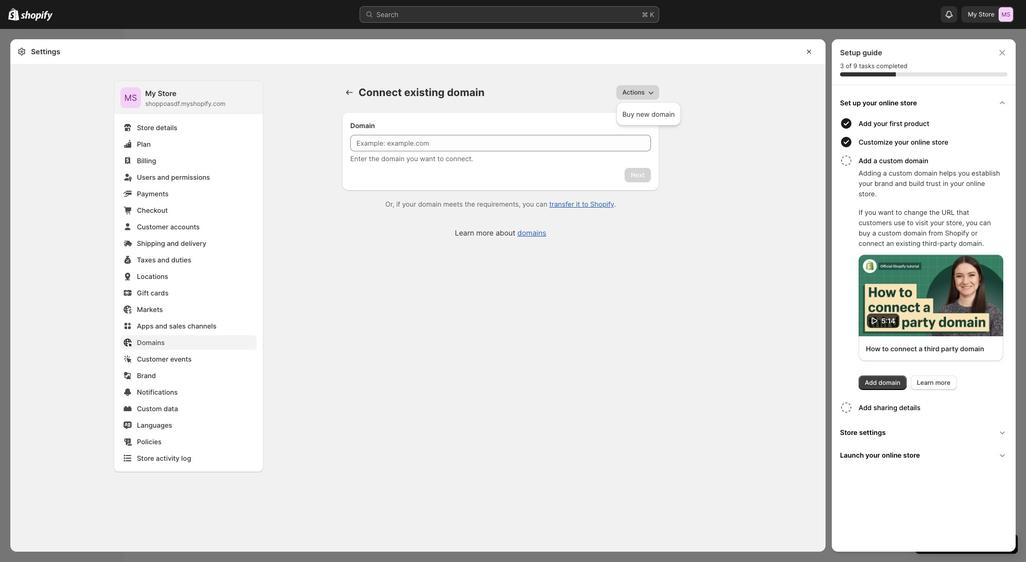 Task type: vqa. For each thing, say whether or not it's contained in the screenshot.
Previous image
no



Task type: describe. For each thing, give the bounding box(es) containing it.
store settings
[[841, 428, 886, 437]]

store.
[[859, 190, 877, 198]]

your inside settings dialog
[[402, 200, 416, 208]]

mark add a custom domain as done image
[[841, 155, 853, 167]]

an
[[887, 239, 895, 248]]

a inside 'if you want to change the url that customers use to visit your store, you can buy a custom domain from shopify or connect an existing third-party domain.'
[[873, 229, 877, 237]]

custom for adding
[[889, 169, 913, 177]]

markets link
[[120, 302, 257, 317]]

if you want to change the url that customers use to visit your store, you can buy a custom domain from shopify or connect an existing third-party domain.
[[859, 208, 991, 248]]

if
[[396, 200, 400, 208]]

users and permissions link
[[120, 170, 257, 185]]

notifications link
[[120, 385, 257, 400]]

can inside 'if you want to change the url that customers use to visit your store, you can buy a custom domain from shopify or connect an existing third-party domain.'
[[980, 219, 991, 227]]

completed
[[877, 62, 908, 70]]

sales
[[169, 322, 186, 330]]

locations
[[137, 272, 168, 281]]

domains
[[137, 339, 165, 347]]

customer accounts link
[[120, 220, 257, 234]]

checkout link
[[120, 203, 257, 218]]

shopify inside 'if you want to change the url that customers use to visit your store, you can buy a custom domain from shopify or connect an existing third-party domain.'
[[946, 229, 970, 237]]

to left connect.
[[438, 155, 444, 163]]

learn more
[[917, 379, 951, 386]]

users and permissions
[[137, 173, 210, 181]]

up
[[853, 99, 861, 107]]

store for store activity log
[[137, 454, 154, 463]]

store inside the my store shoppoasdf.myshopify.com
[[158, 89, 177, 98]]

activity
[[156, 454, 180, 463]]

customer events link
[[120, 352, 257, 367]]

connect
[[359, 86, 402, 99]]

adding a custom domain helps you establish your brand and build trust in your online store.
[[859, 169, 1001, 198]]

customers
[[859, 219, 893, 227]]

add a custom domain element
[[838, 168, 1012, 390]]

store settings button
[[836, 421, 1012, 444]]

settings dialog
[[10, 39, 826, 552]]

domain inside button
[[905, 157, 929, 165]]

payments link
[[120, 187, 257, 201]]

your up 'store.'
[[859, 179, 873, 188]]

notifications
[[137, 388, 178, 396]]

permissions
[[171, 173, 210, 181]]

your right launch
[[866, 451, 881, 459]]

the for or,
[[465, 200, 475, 208]]

3
[[841, 62, 844, 70]]

to up use
[[896, 208, 903, 217]]

add domain
[[865, 379, 901, 386]]

enter the domain you want to connect.
[[350, 155, 473, 163]]

0 vertical spatial my store image
[[999, 7, 1014, 22]]

and for sales
[[155, 322, 167, 330]]

and for duties
[[158, 256, 170, 264]]

add your first product
[[859, 119, 930, 128]]

5:14 button
[[859, 255, 1004, 336]]

you up or
[[967, 219, 978, 227]]

your down first
[[895, 138, 909, 146]]

customize your online store
[[859, 138, 949, 146]]

how to connect a third party domain
[[866, 345, 985, 353]]

duties
[[171, 256, 191, 264]]

it
[[576, 200, 580, 208]]

apps and sales channels
[[137, 322, 217, 330]]

locations link
[[120, 269, 257, 284]]

store for customize your online store
[[932, 138, 949, 146]]

or, if your domain meets the requirements, you can transfer it to shopify .
[[385, 200, 616, 208]]

establish
[[972, 169, 1001, 177]]

you inside adding a custom domain helps you establish your brand and build trust in your online store.
[[959, 169, 970, 177]]

policies link
[[120, 435, 257, 449]]

5:14
[[882, 317, 896, 325]]

0 horizontal spatial shopify image
[[8, 8, 19, 21]]

brand link
[[120, 369, 257, 383]]

adding
[[859, 169, 882, 177]]

billing link
[[120, 154, 257, 168]]

connect existing domain
[[359, 86, 485, 99]]

third
[[925, 345, 940, 353]]

you up domains link
[[523, 200, 534, 208]]

Example: example.com text field
[[350, 135, 651, 151]]

my for my store
[[968, 10, 978, 18]]

transfer
[[550, 200, 574, 208]]

a left the third
[[919, 345, 923, 353]]

checkout
[[137, 206, 168, 215]]

customer accounts
[[137, 223, 200, 231]]

existing inside 'if you want to change the url that customers use to visit your store, you can buy a custom domain from shopify or connect an existing third-party domain.'
[[896, 239, 921, 248]]

1 vertical spatial party
[[942, 345, 959, 353]]

store details link
[[120, 120, 257, 135]]

billing
[[137, 157, 156, 165]]

more for learn more about domains
[[477, 228, 494, 237]]

learn more about domains
[[455, 228, 547, 237]]

meets
[[444, 200, 463, 208]]

apps
[[137, 322, 154, 330]]

from
[[929, 229, 944, 237]]

new
[[637, 110, 650, 118]]

domains link
[[518, 228, 547, 237]]

details inside store details "link"
[[156, 124, 177, 132]]

users
[[137, 173, 156, 181]]

a inside adding a custom domain helps you establish your brand and build trust in your online store.
[[884, 169, 887, 177]]

mark add sharing details as done image
[[841, 401, 853, 414]]

learn for learn more
[[917, 379, 934, 386]]

launch your online store
[[841, 451, 921, 459]]

my store shoppoasdf.myshopify.com
[[145, 89, 226, 108]]

custom inside 'if you want to change the url that customers use to visit your store, you can buy a custom domain from shopify or connect an existing third-party domain.'
[[879, 229, 902, 237]]

that
[[957, 208, 970, 217]]

store activity log
[[137, 454, 191, 463]]

connect.
[[446, 155, 473, 163]]

my store
[[968, 10, 995, 18]]

to right how
[[883, 345, 889, 353]]

guide
[[863, 48, 883, 57]]

your right up
[[863, 99, 878, 107]]

taxes and duties link
[[120, 253, 257, 267]]

or,
[[385, 200, 395, 208]]

domains link
[[120, 335, 257, 350]]

markets
[[137, 306, 163, 314]]

customer for customer accounts
[[137, 223, 169, 231]]

gift
[[137, 289, 149, 297]]

online up add your first product
[[879, 99, 899, 107]]

connect inside 'if you want to change the url that customers use to visit your store, you can buy a custom domain from shopify or connect an existing third-party domain.'
[[859, 239, 885, 248]]

enter
[[350, 155, 367, 163]]

you right "if"
[[865, 208, 877, 217]]

payments
[[137, 190, 169, 198]]

gift cards link
[[120, 286, 257, 300]]

actions button
[[617, 85, 660, 100]]



Task type: locate. For each thing, give the bounding box(es) containing it.
existing inside settings dialog
[[404, 86, 445, 99]]

1 horizontal spatial shopify image
[[21, 11, 53, 21]]

a inside button
[[874, 157, 878, 165]]

0 horizontal spatial existing
[[404, 86, 445, 99]]

1 horizontal spatial want
[[879, 208, 894, 217]]

your up from
[[931, 219, 945, 227]]

customize
[[859, 138, 893, 146]]

actions
[[623, 88, 645, 96]]

1 vertical spatial can
[[980, 219, 991, 227]]

setup guide dialog
[[832, 39, 1016, 552]]

1 vertical spatial connect
[[891, 345, 918, 353]]

and inside adding a custom domain helps you establish your brand and build trust in your online store.
[[896, 179, 907, 188]]

domain inside adding a custom domain helps you establish your brand and build trust in your online store.
[[915, 169, 938, 177]]

tasks
[[860, 62, 875, 70]]

my
[[968, 10, 978, 18], [145, 89, 156, 98]]

details inside add sharing details "button"
[[900, 403, 921, 412]]

1 vertical spatial my
[[145, 89, 156, 98]]

domain
[[447, 86, 485, 99], [652, 110, 675, 118], [381, 155, 405, 163], [905, 157, 929, 165], [915, 169, 938, 177], [418, 200, 442, 208], [904, 229, 927, 237], [961, 345, 985, 353], [879, 379, 901, 386]]

1 horizontal spatial existing
[[896, 239, 921, 248]]

store for store details
[[137, 124, 154, 132]]

my inside the my store shoppoasdf.myshopify.com
[[145, 89, 156, 98]]

data
[[164, 405, 178, 413]]

1 vertical spatial existing
[[896, 239, 921, 248]]

1 horizontal spatial my
[[968, 10, 978, 18]]

add for add your first product
[[859, 119, 872, 128]]

the
[[369, 155, 380, 163], [465, 200, 475, 208], [930, 208, 940, 217]]

0 vertical spatial learn
[[455, 228, 474, 237]]

my store image up the store details
[[120, 87, 141, 108]]

0 vertical spatial want
[[420, 155, 436, 163]]

0 horizontal spatial can
[[536, 200, 548, 208]]

delivery
[[181, 239, 206, 248]]

my for my store shoppoasdf.myshopify.com
[[145, 89, 156, 98]]

your inside 'if you want to change the url that customers use to visit your store, you can buy a custom domain from shopify or connect an existing third-party domain.'
[[931, 219, 945, 227]]

custom down customize your online store
[[880, 157, 903, 165]]

requirements,
[[477, 200, 521, 208]]

0 vertical spatial shopify
[[591, 200, 614, 208]]

domains
[[518, 228, 547, 237]]

build
[[909, 179, 925, 188]]

1 vertical spatial custom
[[889, 169, 913, 177]]

in
[[943, 179, 949, 188]]

log
[[181, 454, 191, 463]]

⌘
[[642, 10, 648, 19]]

1 vertical spatial want
[[879, 208, 894, 217]]

0 horizontal spatial connect
[[859, 239, 885, 248]]

1 horizontal spatial shopify
[[946, 229, 970, 237]]

use
[[894, 219, 906, 227]]

1 horizontal spatial details
[[900, 403, 921, 412]]

and right users at the top
[[157, 173, 170, 181]]

custom inside button
[[880, 157, 903, 165]]

add right 'mark add sharing details as done' 'image'
[[859, 403, 872, 412]]

1 vertical spatial store
[[932, 138, 949, 146]]

set up your online store button
[[836, 91, 1012, 114]]

custom inside adding a custom domain helps you establish your brand and build trust in your online store.
[[889, 169, 913, 177]]

settings
[[860, 428, 886, 437]]

1 horizontal spatial the
[[465, 200, 475, 208]]

custom
[[880, 157, 903, 165], [889, 169, 913, 177], [879, 229, 902, 237]]

1 vertical spatial details
[[900, 403, 921, 412]]

0 vertical spatial details
[[156, 124, 177, 132]]

domain inside 'if you want to change the url that customers use to visit your store, you can buy a custom domain from shopify or connect an existing third-party domain.'
[[904, 229, 927, 237]]

0 vertical spatial my
[[968, 10, 978, 18]]

details right sharing
[[900, 403, 921, 412]]

brand
[[137, 372, 156, 380]]

0 vertical spatial customer
[[137, 223, 169, 231]]

store inside 'store activity log' link
[[137, 454, 154, 463]]

and down customer accounts
[[167, 239, 179, 248]]

custom for add
[[880, 157, 903, 165]]

3 of 9 tasks completed
[[841, 62, 908, 70]]

add for add sharing details
[[859, 403, 872, 412]]

add a custom domain button
[[859, 151, 1012, 168]]

0 horizontal spatial details
[[156, 124, 177, 132]]

and inside 'link'
[[155, 322, 167, 330]]

my store image
[[999, 7, 1014, 22], [120, 87, 141, 108]]

0 horizontal spatial the
[[369, 155, 380, 163]]

store for store settings
[[841, 428, 858, 437]]

of
[[846, 62, 852, 70]]

more left about
[[477, 228, 494, 237]]

0 vertical spatial party
[[941, 239, 957, 248]]

launch your online store button
[[836, 444, 1012, 467]]

party inside 'if you want to change the url that customers use to visit your store, you can buy a custom domain from shopify or connect an existing third-party domain.'
[[941, 239, 957, 248]]

domain
[[350, 121, 375, 130]]

2 horizontal spatial the
[[930, 208, 940, 217]]

custom data
[[137, 405, 178, 413]]

learn inside settings dialog
[[455, 228, 474, 237]]

0 horizontal spatial want
[[420, 155, 436, 163]]

store up the add a custom domain button
[[932, 138, 949, 146]]

launch
[[841, 451, 864, 459]]

store for launch your online store
[[904, 451, 921, 459]]

to
[[438, 155, 444, 163], [582, 200, 589, 208], [896, 208, 903, 217], [908, 219, 914, 227], [883, 345, 889, 353]]

2 vertical spatial custom
[[879, 229, 902, 237]]

0 vertical spatial store
[[901, 99, 918, 107]]

and for delivery
[[167, 239, 179, 248]]

languages link
[[120, 418, 257, 433]]

customer for customer events
[[137, 355, 169, 363]]

a up brand
[[884, 169, 887, 177]]

want inside settings dialog
[[420, 155, 436, 163]]

shipping
[[137, 239, 165, 248]]

connect left the third
[[891, 345, 918, 353]]

trust
[[927, 179, 941, 188]]

third-
[[923, 239, 941, 248]]

0 vertical spatial more
[[477, 228, 494, 237]]

more for learn more
[[936, 379, 951, 386]]

existing right connect on the top
[[404, 86, 445, 99]]

1 vertical spatial more
[[936, 379, 951, 386]]

add up sharing
[[865, 379, 877, 386]]

learn down 'meets'
[[455, 228, 474, 237]]

and left the build
[[896, 179, 907, 188]]

custom
[[137, 405, 162, 413]]

buy
[[859, 229, 871, 237]]

setup
[[841, 48, 861, 57]]

add up the customize
[[859, 119, 872, 128]]

and right taxes
[[158, 256, 170, 264]]

the inside 'if you want to change the url that customers use to visit your store, you can buy a custom domain from shopify or connect an existing third-party domain.'
[[930, 208, 940, 217]]

set up your online store
[[841, 99, 918, 107]]

learn inside add a custom domain element
[[917, 379, 934, 386]]

you left connect.
[[407, 155, 418, 163]]

shipping and delivery link
[[120, 236, 257, 251]]

customer down domains
[[137, 355, 169, 363]]

brand
[[875, 179, 894, 188]]

store
[[901, 99, 918, 107], [932, 138, 949, 146], [904, 451, 921, 459]]

the right 'meets'
[[465, 200, 475, 208]]

connect down the buy
[[859, 239, 885, 248]]

can left the transfer on the top of the page
[[536, 200, 548, 208]]

0 horizontal spatial shopify
[[591, 200, 614, 208]]

the left url
[[930, 208, 940, 217]]

shopify right it
[[591, 200, 614, 208]]

add inside "button"
[[859, 403, 872, 412]]

you right helps
[[959, 169, 970, 177]]

existing
[[404, 86, 445, 99], [896, 239, 921, 248]]

customer events
[[137, 355, 192, 363]]

add inside 'button'
[[859, 119, 872, 128]]

store details
[[137, 124, 177, 132]]

1 horizontal spatial connect
[[891, 345, 918, 353]]

buy
[[623, 110, 635, 118]]

existing right an
[[896, 239, 921, 248]]

shoppoasdf.myshopify.com
[[145, 100, 226, 108]]

a up adding
[[874, 157, 878, 165]]

helps
[[940, 169, 957, 177]]

add sharing details
[[859, 403, 921, 412]]

and for permissions
[[157, 173, 170, 181]]

online inside adding a custom domain helps you establish your brand and build trust in your online store.
[[967, 179, 986, 188]]

1 horizontal spatial can
[[980, 219, 991, 227]]

0 horizontal spatial my store image
[[120, 87, 141, 108]]

want inside 'if you want to change the url that customers use to visit your store, you can buy a custom domain from shopify or connect an existing third-party domain.'
[[879, 208, 894, 217]]

to right use
[[908, 219, 914, 227]]

custom data link
[[120, 402, 257, 416]]

gift cards
[[137, 289, 169, 297]]

2 customer from the top
[[137, 355, 169, 363]]

domain.
[[959, 239, 985, 248]]

learn up add sharing details "button"
[[917, 379, 934, 386]]

learn more link
[[911, 376, 957, 390]]

online down settings
[[882, 451, 902, 459]]

sharing
[[874, 403, 898, 412]]

ms button
[[120, 87, 141, 108]]

your right if
[[402, 200, 416, 208]]

add inside button
[[859, 157, 872, 165]]

0 vertical spatial connect
[[859, 239, 885, 248]]

1 vertical spatial shopify
[[946, 229, 970, 237]]

and right apps at left bottom
[[155, 322, 167, 330]]

can inside settings dialog
[[536, 200, 548, 208]]

add your first product button
[[859, 114, 1012, 133]]

1 vertical spatial customer
[[137, 355, 169, 363]]

shopify image
[[8, 8, 19, 21], [21, 11, 53, 21]]

buy new domain link
[[620, 105, 678, 123]]

customer down checkout
[[137, 223, 169, 231]]

add a custom domain
[[859, 157, 929, 165]]

party
[[941, 239, 957, 248], [942, 345, 959, 353]]

store inside store details "link"
[[137, 124, 154, 132]]

add for add domain
[[865, 379, 877, 386]]

store inside store settings button
[[841, 428, 858, 437]]

1 horizontal spatial more
[[936, 379, 951, 386]]

custom down add a custom domain
[[889, 169, 913, 177]]

store,
[[947, 219, 965, 227]]

add up adding
[[859, 157, 872, 165]]

more
[[477, 228, 494, 237], [936, 379, 951, 386]]

my store image right my store on the right of the page
[[999, 7, 1014, 22]]

details up plan link
[[156, 124, 177, 132]]

0 horizontal spatial my
[[145, 89, 156, 98]]

events
[[170, 355, 192, 363]]

can up domain.
[[980, 219, 991, 227]]

add for add a custom domain
[[859, 157, 872, 165]]

1 customer from the top
[[137, 223, 169, 231]]

a right the buy
[[873, 229, 877, 237]]

your inside 'button'
[[874, 119, 888, 128]]

the right enter
[[369, 155, 380, 163]]

1 vertical spatial learn
[[917, 379, 934, 386]]

0 vertical spatial can
[[536, 200, 548, 208]]

shop settings menu element
[[114, 81, 263, 472]]

store down store settings button
[[904, 451, 921, 459]]

if
[[859, 208, 863, 217]]

⌘ k
[[642, 10, 655, 19]]

want up the customers
[[879, 208, 894, 217]]

buy new domain
[[623, 110, 675, 118]]

you
[[407, 155, 418, 163], [959, 169, 970, 177], [523, 200, 534, 208], [865, 208, 877, 217], [967, 219, 978, 227]]

online down product
[[911, 138, 931, 146]]

customize your online store button
[[859, 133, 1012, 151]]

store up product
[[901, 99, 918, 107]]

the for if
[[930, 208, 940, 217]]

2 vertical spatial store
[[904, 451, 921, 459]]

0 horizontal spatial more
[[477, 228, 494, 237]]

more inside add a custom domain element
[[936, 379, 951, 386]]

more up add sharing details "button"
[[936, 379, 951, 386]]

more inside settings dialog
[[477, 228, 494, 237]]

or
[[972, 229, 978, 237]]

0 vertical spatial custom
[[880, 157, 903, 165]]

1 horizontal spatial learn
[[917, 379, 934, 386]]

to right it
[[582, 200, 589, 208]]

party down from
[[941, 239, 957, 248]]

set
[[841, 99, 851, 107]]

your right in
[[951, 179, 965, 188]]

accounts
[[170, 223, 200, 231]]

0 horizontal spatial learn
[[455, 228, 474, 237]]

settings
[[31, 47, 60, 56]]

your left first
[[874, 119, 888, 128]]

k
[[650, 10, 655, 19]]

learn for learn more about domains
[[455, 228, 474, 237]]

shopify inside settings dialog
[[591, 200, 614, 208]]

custom up an
[[879, 229, 902, 237]]

online down establish
[[967, 179, 986, 188]]

1 vertical spatial my store image
[[120, 87, 141, 108]]

taxes
[[137, 256, 156, 264]]

want left connect.
[[420, 155, 436, 163]]

store activity log link
[[120, 451, 257, 466]]

cards
[[151, 289, 169, 297]]

shopify down store,
[[946, 229, 970, 237]]

party right the third
[[942, 345, 959, 353]]

1 horizontal spatial my store image
[[999, 7, 1014, 22]]

0 vertical spatial existing
[[404, 86, 445, 99]]

my store image inside shop settings menu element
[[120, 87, 141, 108]]



